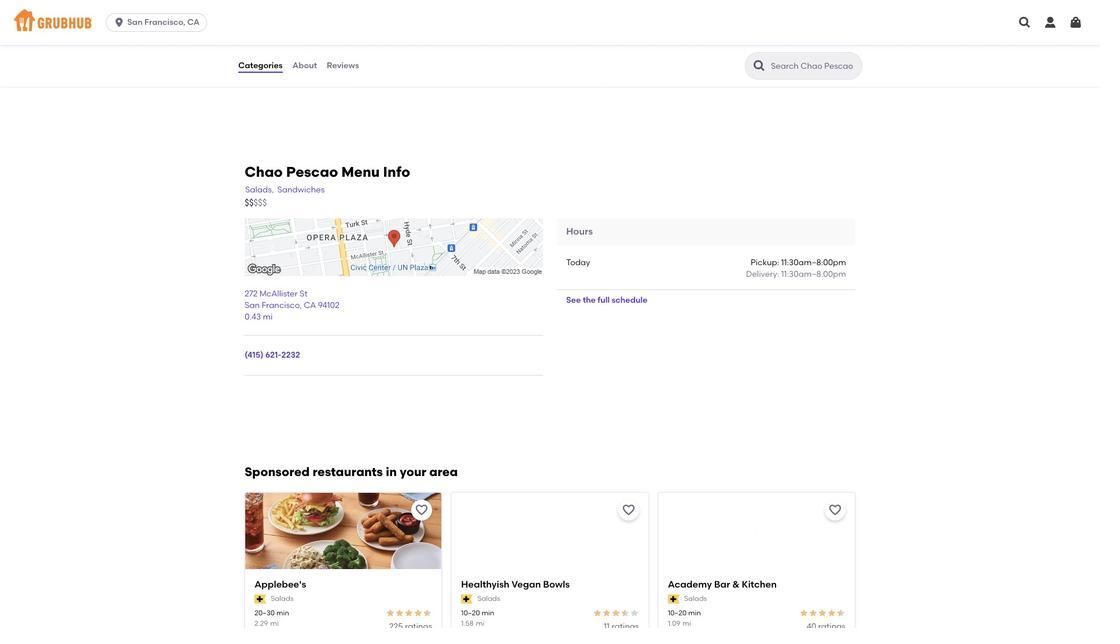 Task type: vqa. For each thing, say whether or not it's contained in the screenshot.
THAI related to Spicy. Thai red curry with coconut milk, peanut sauce, pea carrots and bell peppers. Order does not serve with rice.
no



Task type: describe. For each thing, give the bounding box(es) containing it.
full
[[598, 296, 610, 306]]

bowls
[[543, 580, 570, 591]]

ice
[[438, 55, 450, 65]]

$11.00
[[568, 38, 591, 47]]

healthyish vegan bowls
[[461, 580, 570, 591]]

cream,
[[451, 55, 479, 65]]

subscription pass image for applebee's
[[255, 595, 266, 604]]

pickup:
[[751, 258, 779, 268]]

sponsored restaurants in your area
[[245, 465, 458, 480]]

san francisco, ca button
[[106, 13, 212, 32]]

save this restaurant image
[[415, 504, 429, 518]]

10–20 min 1.58 mi
[[461, 610, 494, 628]]

1.09
[[668, 620, 681, 628]]

subscription pass image for healthyish vegan bowls
[[461, 595, 473, 604]]

salads for applebee's
[[271, 595, 294, 603]]

in
[[386, 465, 397, 480]]

chao
[[245, 164, 283, 181]]

see the full schedule
[[566, 296, 648, 306]]

restaurants
[[313, 465, 383, 480]]

2 cafe from the left
[[648, 39, 667, 49]]

$$$$$
[[245, 198, 267, 208]]

save this restaurant button for healthyish
[[618, 501, 639, 522]]

rocko's cafe con leche
[[615, 39, 710, 49]]

about
[[293, 61, 317, 70]]

your
[[400, 465, 427, 480]]

con for helado
[[413, 39, 428, 49]]

see the full schedule button
[[557, 291, 657, 311]]

vegan
[[512, 580, 541, 591]]

espresso,
[[356, 55, 392, 65]]

caliente
[[377, 39, 411, 49]]

leche
[[686, 39, 710, 49]]

$$
[[245, 198, 254, 208]]

san inside 272 mcallister st san francisco , ca 94102 0.43 mi
[[245, 301, 260, 311]]

svg image inside san francisco, ca button
[[113, 17, 125, 28]]

san inside san francisco, ca button
[[127, 17, 143, 27]]

subscription pass image
[[668, 595, 680, 604]]

20–30
[[255, 610, 275, 618]]

academy bar & kitchen
[[668, 580, 777, 591]]

1.58
[[461, 620, 474, 628]]

categories
[[238, 61, 283, 70]]

20–30 min 2.29 mi
[[255, 610, 289, 628]]

(415)
[[245, 351, 263, 361]]

cafe caliente con helado
[[356, 39, 459, 49]]

min for healthyish vegan bowls
[[482, 610, 494, 618]]

Search Chao Pescao search field
[[770, 61, 859, 72]]

svg image
[[836, 61, 850, 75]]

1 11:30am–8:00pm from the top
[[781, 258, 846, 268]]

search icon image
[[753, 59, 767, 73]]

applebee's link
[[255, 579, 432, 592]]

see
[[566, 296, 581, 306]]

hours
[[566, 226, 593, 237]]

2 11:30am–8:00pm from the top
[[781, 270, 846, 280]]

today
[[566, 258, 590, 268]]

min for applebee's
[[277, 610, 289, 618]]

272
[[245, 289, 258, 299]]

272 mcallister st san francisco , ca 94102 0.43 mi
[[245, 289, 340, 322]]

tres
[[394, 55, 409, 65]]

mi for applebee's
[[270, 620, 279, 628]]

salads, button
[[245, 184, 275, 197]]

academy
[[668, 580, 712, 591]]

delivery:
[[746, 270, 779, 280]]



Task type: locate. For each thing, give the bounding box(es) containing it.
1 horizontal spatial san
[[245, 301, 260, 311]]

francisco,
[[144, 17, 185, 27]]

subscription pass image
[[255, 595, 266, 604], [461, 595, 473, 604]]

salads down healthyish
[[478, 595, 500, 603]]

save this restaurant image
[[622, 504, 636, 518], [828, 504, 842, 518]]

1 salads from the left
[[271, 595, 294, 603]]

10–20 up 1.58
[[461, 610, 480, 618]]

healthyish vegan bowls link
[[461, 579, 639, 592]]

2 save this restaurant image from the left
[[828, 504, 842, 518]]

salads,
[[245, 185, 274, 195]]

94102
[[318, 301, 340, 311]]

0 horizontal spatial min
[[277, 610, 289, 618]]

helado
[[430, 39, 459, 49]]

1 horizontal spatial salads
[[478, 595, 500, 603]]

1 horizontal spatial con
[[669, 39, 684, 49]]

save this restaurant button for academy
[[825, 501, 846, 522]]

0 vertical spatial san
[[127, 17, 143, 27]]

,
[[300, 301, 302, 311]]

categories button
[[238, 45, 283, 87]]

francisco
[[262, 301, 300, 311]]

alfajor.
[[481, 55, 508, 65]]

min down academy
[[688, 610, 701, 618]]

1 vertical spatial ca
[[304, 301, 316, 311]]

st
[[300, 289, 308, 299]]

min right 20–30
[[277, 610, 289, 618]]

2 salads from the left
[[478, 595, 500, 603]]

min down healthyish
[[482, 610, 494, 618]]

1 vertical spatial san
[[245, 301, 260, 311]]

0 horizontal spatial ca
[[187, 17, 200, 27]]

2 horizontal spatial salads
[[684, 595, 707, 603]]

10–20
[[461, 610, 480, 618], [668, 610, 687, 618]]

con for leche
[[669, 39, 684, 49]]

salads
[[271, 595, 294, 603], [478, 595, 500, 603], [684, 595, 707, 603]]

2232
[[281, 351, 300, 361]]

10–20 for healthyish
[[461, 610, 480, 618]]

reviews
[[327, 61, 359, 70]]

(415) 621-2232
[[245, 351, 300, 361]]

1 horizontal spatial save this restaurant image
[[828, 504, 842, 518]]

san left francisco,
[[127, 17, 143, 27]]

1 vertical spatial 11:30am–8:00pm
[[781, 270, 846, 280]]

about button
[[292, 45, 318, 87]]

1 save this restaurant button from the left
[[412, 501, 432, 522]]

save this restaurant image for healthyish vegan bowls
[[622, 504, 636, 518]]

cafe right "rocko's"
[[648, 39, 667, 49]]

salads, sandwiches
[[245, 185, 325, 195]]

2 con from the left
[[669, 39, 684, 49]]

pescao
[[286, 164, 338, 181]]

mi right 1.58
[[476, 620, 484, 628]]

0 horizontal spatial san
[[127, 17, 143, 27]]

ca right ,
[[304, 301, 316, 311]]

ca
[[187, 17, 200, 27], [304, 301, 316, 311]]

1 subscription pass image from the left
[[255, 595, 266, 604]]

san up 0.43
[[245, 301, 260, 311]]

reviews button
[[326, 45, 360, 87]]

star icon image
[[386, 609, 395, 619], [395, 609, 405, 619], [405, 609, 414, 619], [414, 609, 423, 619], [423, 609, 432, 619], [423, 609, 432, 619], [593, 609, 602, 619], [602, 609, 611, 619], [611, 609, 621, 619], [621, 609, 630, 619], [621, 609, 630, 619], [630, 609, 639, 619], [800, 609, 809, 619], [809, 609, 818, 619], [818, 609, 827, 619], [827, 609, 837, 619], [837, 609, 846, 619], [837, 609, 846, 619]]

1 10–20 from the left
[[461, 610, 480, 618]]

2.29
[[255, 620, 268, 628]]

area
[[429, 465, 458, 480]]

621-
[[265, 351, 281, 361]]

mi right 1.09
[[683, 620, 691, 628]]

chao pescao menu info
[[245, 164, 410, 181]]

11:30am–8:00pm right delivery: on the right top
[[781, 270, 846, 280]]

con
[[413, 39, 428, 49], [669, 39, 684, 49]]

mi
[[263, 313, 273, 322], [270, 620, 279, 628], [476, 620, 484, 628], [683, 620, 691, 628]]

mi inside 10–20 min 1.58 mi
[[476, 620, 484, 628]]

rocko's
[[615, 39, 646, 49]]

1 horizontal spatial ca
[[304, 301, 316, 311]]

the
[[583, 296, 596, 306]]

svg image
[[1018, 16, 1032, 30], [1044, 16, 1058, 30], [1069, 16, 1083, 30], [113, 17, 125, 28]]

1 horizontal spatial cafe
[[648, 39, 667, 49]]

min inside 10–20 min 1.09 mi
[[688, 610, 701, 618]]

healthyish
[[461, 580, 510, 591]]

main navigation navigation
[[0, 0, 1100, 45]]

applebee's
[[255, 580, 306, 591]]

$7.00
[[830, 38, 850, 47]]

0 horizontal spatial save this restaurant image
[[622, 504, 636, 518]]

bar
[[714, 580, 730, 591]]

con left leche
[[669, 39, 684, 49]]

salads down academy
[[684, 595, 707, 603]]

3 salads from the left
[[684, 595, 707, 603]]

con up leches
[[413, 39, 428, 49]]

2 horizontal spatial min
[[688, 610, 701, 618]]

0 vertical spatial 11:30am–8:00pm
[[781, 258, 846, 268]]

0.43
[[245, 313, 261, 322]]

cafe up espresso, on the left of page
[[356, 39, 375, 49]]

1 cafe from the left
[[356, 39, 375, 49]]

sandwiches button
[[277, 184, 325, 197]]

mi for academy bar & kitchen
[[683, 620, 691, 628]]

sandwiches
[[277, 185, 325, 195]]

min for academy bar & kitchen
[[688, 610, 701, 618]]

san
[[127, 17, 143, 27], [245, 301, 260, 311]]

0 vertical spatial ca
[[187, 17, 200, 27]]

0 horizontal spatial 10–20
[[461, 610, 480, 618]]

subscription pass image up 20–30
[[255, 595, 266, 604]]

academy bar & kitchen link
[[668, 579, 846, 592]]

2 horizontal spatial save this restaurant button
[[825, 501, 846, 522]]

subscription pass image up 10–20 min 1.58 mi
[[461, 595, 473, 604]]

&
[[733, 580, 740, 591]]

10–20 for academy
[[668, 610, 687, 618]]

0 horizontal spatial subscription pass image
[[255, 595, 266, 604]]

2 10–20 from the left
[[668, 610, 687, 618]]

cafe
[[356, 39, 375, 49], [648, 39, 667, 49]]

11:30am–8:00pm right pickup:
[[781, 258, 846, 268]]

mi inside 20–30 min 2.29 mi
[[270, 620, 279, 628]]

0 horizontal spatial save this restaurant button
[[412, 501, 432, 522]]

1 horizontal spatial save this restaurant button
[[618, 501, 639, 522]]

salads down applebee's
[[271, 595, 294, 603]]

11:30am–8:00pm
[[781, 258, 846, 268], [781, 270, 846, 280]]

min inside 10–20 min 1.58 mi
[[482, 610, 494, 618]]

ca inside button
[[187, 17, 200, 27]]

10–20 inside 10–20 min 1.09 mi
[[668, 610, 687, 618]]

mi inside 272 mcallister st san francisco , ca 94102 0.43 mi
[[263, 313, 273, 322]]

10–20 up 1.09
[[668, 610, 687, 618]]

10–20 inside 10–20 min 1.58 mi
[[461, 610, 480, 618]]

2 min from the left
[[482, 610, 494, 618]]

mi for healthyish vegan bowls
[[476, 620, 484, 628]]

(415) 621-2232 button
[[245, 350, 300, 362]]

salads for academy bar & kitchen
[[684, 595, 707, 603]]

mcallister
[[260, 289, 298, 299]]

0 horizontal spatial cafe
[[356, 39, 375, 49]]

1 save this restaurant image from the left
[[622, 504, 636, 518]]

0 horizontal spatial con
[[413, 39, 428, 49]]

info
[[383, 164, 410, 181]]

min inside 20–30 min 2.29 mi
[[277, 610, 289, 618]]

save this restaurant button
[[412, 501, 432, 522], [618, 501, 639, 522], [825, 501, 846, 522]]

1 min from the left
[[277, 610, 289, 618]]

mi inside 10–20 min 1.09 mi
[[683, 620, 691, 628]]

san francisco, ca
[[127, 17, 200, 27]]

ca inside 272 mcallister st san francisco , ca 94102 0.43 mi
[[304, 301, 316, 311]]

applebee's logo image
[[245, 494, 442, 591]]

1 con from the left
[[413, 39, 428, 49]]

salads for healthyish vegan bowls
[[478, 595, 500, 603]]

2 subscription pass image from the left
[[461, 595, 473, 604]]

min
[[277, 610, 289, 618], [482, 610, 494, 618], [688, 610, 701, 618]]

1 horizontal spatial min
[[482, 610, 494, 618]]

sponsored
[[245, 465, 310, 480]]

mi right 2.29 at the bottom
[[270, 620, 279, 628]]

3 min from the left
[[688, 610, 701, 618]]

menu
[[341, 164, 380, 181]]

leches
[[411, 55, 436, 65]]

3 save this restaurant button from the left
[[825, 501, 846, 522]]

save this restaurant image for academy bar & kitchen
[[828, 504, 842, 518]]

mi right 0.43
[[263, 313, 273, 322]]

0 horizontal spatial salads
[[271, 595, 294, 603]]

10–20 min 1.09 mi
[[668, 610, 701, 628]]

espresso, tres leches ice cream, alfajor.
[[356, 55, 508, 65]]

schedule
[[612, 296, 648, 306]]

ca right francisco,
[[187, 17, 200, 27]]

kitchen
[[742, 580, 777, 591]]

pickup: 11:30am–8:00pm delivery: 11:30am–8:00pm
[[746, 258, 846, 280]]

1 horizontal spatial subscription pass image
[[461, 595, 473, 604]]

2 save this restaurant button from the left
[[618, 501, 639, 522]]

1 horizontal spatial 10–20
[[668, 610, 687, 618]]



